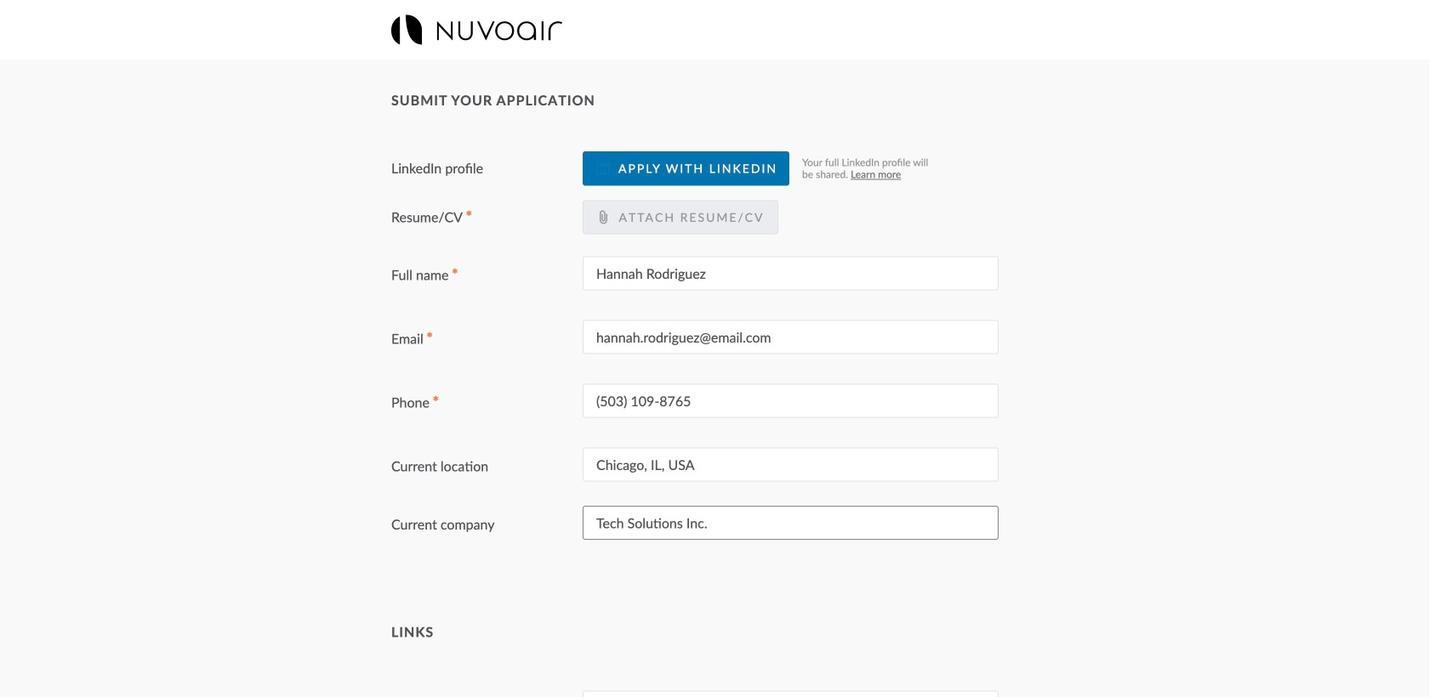 Task type: locate. For each thing, give the bounding box(es) containing it.
None text field
[[583, 384, 999, 418]]

None email field
[[583, 320, 999, 355]]

paperclip image
[[596, 211, 610, 224]]

None text field
[[583, 257, 999, 291], [583, 448, 999, 482], [583, 506, 999, 540], [583, 691, 999, 698], [583, 257, 999, 291], [583, 448, 999, 482], [583, 506, 999, 540], [583, 691, 999, 698]]

nuvoair logo image
[[391, 15, 562, 45]]



